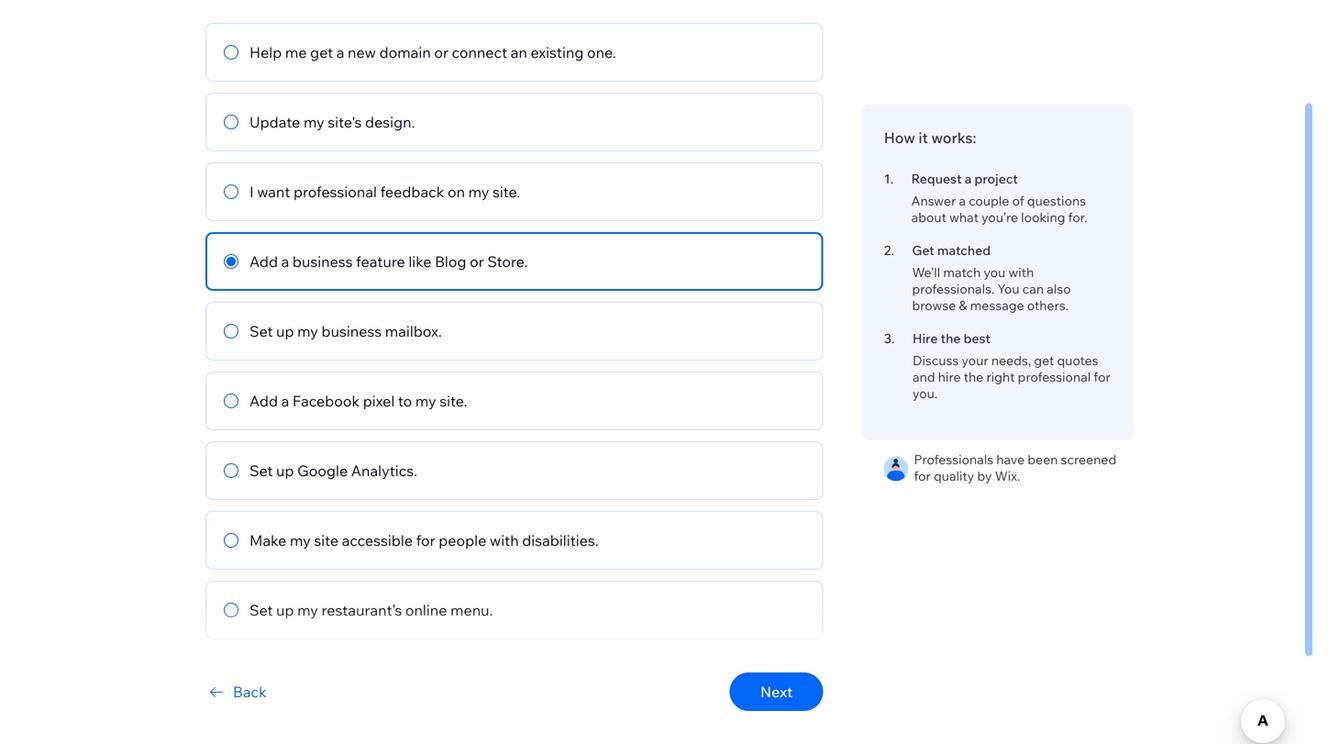 Task type: describe. For each thing, give the bounding box(es) containing it.
connect
[[452, 43, 507, 61]]

or for connect
[[434, 43, 449, 61]]

get matched we'll match you with professionals. you can also browse & message others.
[[912, 242, 1071, 313]]

2 .
[[884, 242, 894, 258]]

menu.
[[450, 601, 493, 619]]

1 .
[[884, 171, 894, 187]]

my up facebook
[[297, 322, 318, 340]]

back button
[[206, 681, 267, 703]]

store.
[[487, 252, 528, 271]]

site's
[[328, 113, 362, 131]]

google
[[297, 461, 348, 480]]

back
[[233, 683, 267, 701]]

new
[[348, 43, 376, 61]]

3
[[884, 330, 892, 346]]

request a project answer a couple of questions about what you're looking for.
[[912, 171, 1088, 225]]

design.
[[365, 113, 415, 131]]

blog
[[435, 252, 467, 271]]

restaurant's
[[322, 601, 402, 619]]

couple
[[969, 193, 1010, 209]]

facebook
[[293, 392, 360, 410]]

add a facebook pixel to my site.
[[250, 392, 467, 410]]

answer
[[912, 193, 956, 209]]

professionals
[[914, 451, 994, 467]]

mailbox.
[[385, 322, 442, 340]]

next
[[761, 683, 793, 701]]

with inside get matched we'll match you with professionals. you can also browse & message others.
[[1009, 264, 1034, 280]]

my right to
[[415, 392, 436, 410]]

pixel
[[363, 392, 395, 410]]

0 vertical spatial the
[[941, 330, 961, 346]]

professional inside option group
[[294, 183, 377, 201]]

accessible
[[342, 531, 413, 550]]

hire
[[913, 330, 938, 346]]

0 vertical spatial get
[[310, 43, 333, 61]]

hire
[[938, 369, 961, 385]]

&
[[959, 297, 968, 313]]

. for 3
[[892, 330, 895, 346]]

my left restaurant's
[[297, 601, 318, 619]]

set up google analytics.
[[250, 461, 417, 480]]

match
[[943, 264, 981, 280]]

1 vertical spatial business
[[322, 322, 382, 340]]

have
[[997, 451, 1025, 467]]

up for set up my restaurant's online menu.
[[276, 601, 294, 619]]

a for add a business feature like blog or store.
[[281, 252, 289, 271]]

make my site accessible for people with disabilities.
[[250, 531, 599, 550]]

a left new
[[336, 43, 344, 61]]

your
[[962, 352, 989, 368]]

site. for i want professional feedback on my site.
[[493, 183, 520, 201]]

you
[[984, 264, 1006, 280]]

for for make my site accessible for people with disabilities.
[[416, 531, 435, 550]]

professionals have been screened for quality by wix.
[[914, 451, 1117, 484]]

2
[[884, 242, 891, 258]]

set for set up google analytics.
[[250, 461, 273, 480]]

message
[[970, 297, 1024, 313]]

want
[[257, 183, 290, 201]]

set for set up my restaurant's online menu.
[[250, 601, 273, 619]]

my left site's
[[304, 113, 325, 131]]

update my site's design.
[[250, 113, 415, 131]]

about
[[912, 209, 947, 225]]

analytics.
[[351, 461, 417, 480]]

0 vertical spatial business
[[293, 252, 353, 271]]

next button
[[730, 672, 824, 711]]

i want professional feedback on my site.
[[250, 183, 520, 201]]

one.
[[587, 43, 616, 61]]

right
[[987, 369, 1015, 385]]

screened
[[1061, 451, 1117, 467]]

how it works:
[[884, 128, 977, 147]]

domain
[[379, 43, 431, 61]]

site
[[314, 531, 339, 550]]

my right on
[[468, 183, 489, 201]]

help me get a new domain or connect an existing one.
[[250, 43, 616, 61]]

also
[[1047, 281, 1071, 297]]

site. for add a facebook pixel to my site.
[[440, 392, 467, 410]]

what
[[950, 209, 979, 225]]

3 .
[[884, 330, 895, 346]]

been
[[1028, 451, 1058, 467]]

and
[[913, 369, 935, 385]]

with inside option group
[[490, 531, 519, 550]]

wix.
[[995, 468, 1021, 484]]

looking
[[1021, 209, 1066, 225]]

. for 2
[[891, 242, 894, 258]]

you're
[[982, 209, 1018, 225]]

professionals.
[[912, 281, 995, 297]]



Task type: locate. For each thing, give the bounding box(es) containing it.
feature
[[356, 252, 405, 271]]

0 vertical spatial up
[[276, 322, 294, 340]]

existing
[[531, 43, 584, 61]]

or for store.
[[470, 252, 484, 271]]

add a business feature like blog or store.
[[250, 252, 528, 271]]

for left quality
[[914, 468, 931, 484]]

1 horizontal spatial the
[[964, 369, 984, 385]]

1 vertical spatial the
[[964, 369, 984, 385]]

. left get
[[891, 242, 894, 258]]

0 horizontal spatial the
[[941, 330, 961, 346]]

i
[[250, 183, 254, 201]]

2 vertical spatial .
[[892, 330, 895, 346]]

you
[[998, 281, 1020, 297]]

1
[[884, 171, 890, 187]]

set up my business mailbox.
[[250, 322, 442, 340]]

get
[[912, 242, 935, 258]]

can
[[1023, 281, 1044, 297]]

1 vertical spatial add
[[250, 392, 278, 410]]

how
[[884, 128, 916, 147]]

professional right want
[[294, 183, 377, 201]]

1 vertical spatial set
[[250, 461, 273, 480]]

1 up from the top
[[276, 322, 294, 340]]

browse
[[912, 297, 956, 313]]

for inside 'professionals have been screened for quality by wix.'
[[914, 468, 931, 484]]

option group
[[206, 23, 824, 639]]

discuss
[[913, 352, 959, 368]]

online
[[405, 601, 447, 619]]

up for set up google analytics.
[[276, 461, 294, 480]]

set
[[250, 322, 273, 340], [250, 461, 273, 480], [250, 601, 273, 619]]

for for professionals have been screened for quality by wix.
[[914, 468, 931, 484]]

or right the blog
[[470, 252, 484, 271]]

quotes
[[1057, 352, 1099, 368]]

disabilities.
[[522, 531, 599, 550]]

for inside option group
[[416, 531, 435, 550]]

1 vertical spatial .
[[891, 242, 894, 258]]

0 horizontal spatial site.
[[440, 392, 467, 410]]

my
[[304, 113, 325, 131], [468, 183, 489, 201], [297, 322, 318, 340], [415, 392, 436, 410], [290, 531, 311, 550], [297, 601, 318, 619]]

0 horizontal spatial for
[[416, 531, 435, 550]]

an
[[511, 43, 527, 61]]

add for add a facebook pixel to my site.
[[250, 392, 278, 410]]

. down how
[[890, 171, 894, 187]]

works:
[[932, 128, 977, 147]]

you.
[[913, 385, 938, 401]]

for down quotes
[[1094, 369, 1111, 385]]

with
[[1009, 264, 1034, 280], [490, 531, 519, 550]]

2 set from the top
[[250, 461, 273, 480]]

0 horizontal spatial or
[[434, 43, 449, 61]]

to
[[398, 392, 412, 410]]

with up "can"
[[1009, 264, 1034, 280]]

. for 1
[[890, 171, 894, 187]]

up up facebook
[[276, 322, 294, 340]]

like
[[409, 252, 432, 271]]

.
[[890, 171, 894, 187], [891, 242, 894, 258], [892, 330, 895, 346]]

site. right to
[[440, 392, 467, 410]]

1 add from the top
[[250, 252, 278, 271]]

1 vertical spatial for
[[914, 468, 931, 484]]

a left project
[[965, 171, 972, 187]]

up
[[276, 322, 294, 340], [276, 461, 294, 480], [276, 601, 294, 619]]

or right the domain
[[434, 43, 449, 61]]

others.
[[1027, 297, 1069, 313]]

0 vertical spatial set
[[250, 322, 273, 340]]

my left site
[[290, 531, 311, 550]]

0 vertical spatial with
[[1009, 264, 1034, 280]]

1 vertical spatial site.
[[440, 392, 467, 410]]

set up my restaurant's online menu.
[[250, 601, 493, 619]]

get right needs, at the right top
[[1034, 352, 1054, 368]]

business left "mailbox."
[[322, 322, 382, 340]]

0 vertical spatial for
[[1094, 369, 1111, 385]]

1 horizontal spatial site.
[[493, 183, 520, 201]]

get inside hire the best discuss your needs, get quotes and hire the right professional for you.
[[1034, 352, 1054, 368]]

the right the hire
[[941, 330, 961, 346]]

by
[[978, 468, 992, 484]]

0 horizontal spatial with
[[490, 531, 519, 550]]

0 vertical spatial professional
[[294, 183, 377, 201]]

professional down quotes
[[1018, 369, 1091, 385]]

1 vertical spatial or
[[470, 252, 484, 271]]

me
[[285, 43, 307, 61]]

of
[[1012, 193, 1025, 209]]

the
[[941, 330, 961, 346], [964, 369, 984, 385]]

a up the 'what'
[[959, 193, 966, 209]]

1 vertical spatial professional
[[1018, 369, 1091, 385]]

update
[[250, 113, 300, 131]]

2 horizontal spatial for
[[1094, 369, 1111, 385]]

a down want
[[281, 252, 289, 271]]

the down your
[[964, 369, 984, 385]]

matched
[[937, 242, 991, 258]]

a for add a facebook pixel to my site.
[[281, 392, 289, 410]]

3 up from the top
[[276, 601, 294, 619]]

3 set from the top
[[250, 601, 273, 619]]

for left the people
[[416, 531, 435, 550]]

hire the best discuss your needs, get quotes and hire the right professional for you.
[[913, 330, 1111, 401]]

feedback
[[380, 183, 444, 201]]

1 vertical spatial with
[[490, 531, 519, 550]]

0 vertical spatial .
[[890, 171, 894, 187]]

on
[[448, 183, 465, 201]]

project
[[975, 171, 1018, 187]]

0 horizontal spatial get
[[310, 43, 333, 61]]

1 set from the top
[[250, 322, 273, 340]]

we'll
[[912, 264, 941, 280]]

professional inside hire the best discuss your needs, get quotes and hire the right professional for you.
[[1018, 369, 1091, 385]]

1 horizontal spatial professional
[[1018, 369, 1091, 385]]

needs,
[[992, 352, 1031, 368]]

best
[[964, 330, 991, 346]]

people
[[439, 531, 487, 550]]

a for request a project answer a couple of questions about what you're looking for.
[[965, 171, 972, 187]]

0 vertical spatial site.
[[493, 183, 520, 201]]

0 vertical spatial add
[[250, 252, 278, 271]]

a left facebook
[[281, 392, 289, 410]]

add down want
[[250, 252, 278, 271]]

it
[[919, 128, 928, 147]]

up left google
[[276, 461, 294, 480]]

1 horizontal spatial with
[[1009, 264, 1034, 280]]

2 vertical spatial for
[[416, 531, 435, 550]]

make
[[250, 531, 287, 550]]

0 horizontal spatial professional
[[294, 183, 377, 201]]

add left facebook
[[250, 392, 278, 410]]

for
[[1094, 369, 1111, 385], [914, 468, 931, 484], [416, 531, 435, 550]]

site. right on
[[493, 183, 520, 201]]

request
[[912, 171, 962, 187]]

1 vertical spatial up
[[276, 461, 294, 480]]

questions
[[1027, 193, 1086, 209]]

for inside hire the best discuss your needs, get quotes and hire the right professional for you.
[[1094, 369, 1111, 385]]

1 vertical spatial get
[[1034, 352, 1054, 368]]

get right me
[[310, 43, 333, 61]]

option group containing help me get a new domain or connect an existing one.
[[206, 23, 824, 639]]

quality
[[934, 468, 975, 484]]

for.
[[1069, 209, 1088, 225]]

2 vertical spatial set
[[250, 601, 273, 619]]

1 horizontal spatial for
[[914, 468, 931, 484]]

site.
[[493, 183, 520, 201], [440, 392, 467, 410]]

a
[[336, 43, 344, 61], [965, 171, 972, 187], [959, 193, 966, 209], [281, 252, 289, 271], [281, 392, 289, 410]]

business
[[293, 252, 353, 271], [322, 322, 382, 340]]

. left the hire
[[892, 330, 895, 346]]

business left feature
[[293, 252, 353, 271]]

0 vertical spatial or
[[434, 43, 449, 61]]

add
[[250, 252, 278, 271], [250, 392, 278, 410]]

or
[[434, 43, 449, 61], [470, 252, 484, 271]]

set for set up my business mailbox.
[[250, 322, 273, 340]]

2 vertical spatial up
[[276, 601, 294, 619]]

help
[[250, 43, 282, 61]]

1 horizontal spatial or
[[470, 252, 484, 271]]

2 add from the top
[[250, 392, 278, 410]]

1 horizontal spatial get
[[1034, 352, 1054, 368]]

up down make
[[276, 601, 294, 619]]

get
[[310, 43, 333, 61], [1034, 352, 1054, 368]]

add for add a business feature like blog or store.
[[250, 252, 278, 271]]

2 up from the top
[[276, 461, 294, 480]]

with right the people
[[490, 531, 519, 550]]

up for set up my business mailbox.
[[276, 322, 294, 340]]



Task type: vqa. For each thing, say whether or not it's contained in the screenshot.
right IS
no



